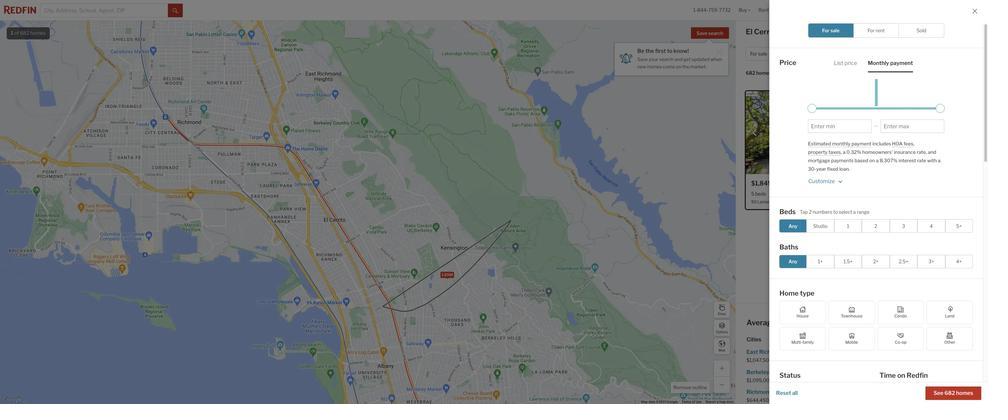 Task type: locate. For each thing, give the bounding box(es) containing it.
1 horizontal spatial for
[[823, 28, 830, 33]]

0 horizontal spatial and
[[675, 57, 683, 62]]

el
[[747, 27, 753, 36], [840, 318, 847, 327]]

0 vertical spatial for sale
[[823, 28, 840, 33]]

, down monthly
[[842, 149, 843, 155]]

search
[[709, 30, 724, 36], [660, 57, 674, 62]]

richmond up $1,047,500
[[760, 349, 786, 355]]

1 vertical spatial save
[[638, 57, 648, 62]]

and up with
[[929, 149, 937, 155]]

1 horizontal spatial 682
[[747, 70, 756, 76]]

0 vertical spatial cerrito,
[[755, 27, 781, 36]]

2 vertical spatial of
[[693, 400, 696, 404]]

on down homeowners'
[[870, 157, 876, 163]]

outline
[[693, 385, 708, 390]]

for left rent
[[868, 28, 876, 33]]

Mobile checkbox
[[829, 327, 876, 351]]

1 inside checkbox
[[848, 223, 850, 229]]

cerrito, up 'cities' heading
[[849, 318, 875, 327]]

1 vertical spatial %
[[894, 157, 898, 163]]

homes inside berkeley homes for sale $1,095,000
[[771, 369, 788, 375]]

1 vertical spatial of
[[859, 228, 864, 234]]

0 horizontal spatial ,
[[842, 149, 843, 155]]

1 horizontal spatial %
[[894, 157, 898, 163]]

1 horizontal spatial to
[[834, 209, 839, 215]]

homes inside east richmond heights homes for sale $1,047,500
[[808, 349, 825, 355]]

1 horizontal spatial 2
[[875, 223, 878, 229]]

1 vertical spatial and
[[929, 149, 937, 155]]

1+ radio
[[807, 255, 835, 268]]

1 horizontal spatial map
[[719, 348, 726, 352]]

0 horizontal spatial 2
[[810, 209, 812, 215]]

0 vertical spatial ca
[[783, 27, 794, 36]]

be the first to know!
[[638, 48, 690, 54]]

For rent checkbox
[[854, 23, 900, 38]]

save inside button
[[697, 30, 708, 36]]

1 vertical spatial richmond
[[747, 389, 773, 395]]

co-
[[896, 340, 903, 345]]

for inside for sale checkbox
[[823, 28, 830, 33]]

$1,849,000
[[752, 180, 787, 187], [863, 377, 889, 383]]

% left interest
[[894, 157, 898, 163]]

rate,
[[918, 149, 928, 155]]

2 horizontal spatial for
[[868, 28, 876, 33]]

1 vertical spatial to
[[834, 209, 839, 215]]

know!
[[674, 48, 690, 54]]

1 horizontal spatial ,
[[914, 141, 915, 147]]

a left "range"
[[854, 209, 857, 215]]

2 vertical spatial on
[[898, 371, 906, 380]]

0 horizontal spatial of
[[14, 30, 19, 36]]

$1,095,000
[[747, 377, 773, 383]]

a right with
[[939, 157, 941, 163]]

0 horizontal spatial save
[[638, 57, 648, 62]]

1 vertical spatial for sale
[[751, 51, 768, 57]]

0 vertical spatial ,
[[914, 141, 915, 147]]

any inside radio
[[789, 259, 798, 264]]

any for 1+
[[789, 259, 798, 264]]

1 vertical spatial payment
[[852, 141, 872, 147]]

cities heading
[[747, 336, 978, 344]]

0 horizontal spatial to
[[668, 48, 673, 54]]

customize button
[[809, 173, 845, 187]]

to inside the be the first to know! dialog
[[668, 48, 673, 54]]

0 horizontal spatial on
[[676, 64, 682, 69]]

1-844-759-7732
[[694, 7, 731, 13]]

2 horizontal spatial of
[[859, 228, 864, 234]]

0 vertical spatial $1,849,000
[[752, 180, 787, 187]]

payments
[[832, 157, 854, 163]]

sale inside kensington homes for sale $1,849,000
[[920, 369, 930, 375]]

new
[[638, 64, 647, 69]]

a
[[844, 149, 846, 155], [877, 157, 879, 163], [939, 157, 941, 163], [854, 209, 857, 215], [717, 400, 719, 404]]

use
[[697, 400, 702, 404]]

sale inside button
[[759, 51, 768, 57]]

and left get
[[675, 57, 683, 62]]

average
[[747, 318, 777, 327]]

market.
[[691, 64, 707, 69]]

ca left condo at the bottom right
[[877, 318, 887, 327]]

on
[[676, 64, 682, 69], [870, 157, 876, 163], [898, 371, 906, 380]]

0 horizontal spatial map
[[642, 400, 648, 404]]

homes for sale
[[899, 389, 936, 395]]

multi-
[[792, 340, 803, 345]]

any for studio
[[789, 223, 798, 229]]

for for for sale checkbox
[[823, 28, 830, 33]]

map for map data ©2023 google
[[642, 400, 648, 404]]

sale inside east richmond heights homes for sale $1,047,500
[[835, 349, 845, 355]]

0 vertical spatial and
[[675, 57, 683, 62]]

1 horizontal spatial $1,849,000
[[863, 377, 889, 383]]

all)
[[893, 228, 900, 234]]

2.5+ radio
[[891, 255, 918, 268]]

homes inside the save your search and get updated when new homes come on the market.
[[648, 64, 662, 69]]

homes
[[30, 30, 46, 36], [648, 64, 662, 69], [757, 70, 772, 76], [808, 349, 825, 355], [882, 349, 899, 355], [771, 369, 788, 375], [893, 369, 910, 375], [774, 389, 791, 395], [899, 389, 917, 395], [957, 390, 974, 396]]

for inside berkeley homes for sale $1,095,000
[[790, 369, 797, 375]]

the right be
[[646, 48, 655, 54]]

property
[[809, 149, 828, 155]]

0 vertical spatial any
[[789, 223, 798, 229]]

ca left homes
[[783, 27, 794, 36]]

% inside % homeowners' insurance rate, and mortgage payments based on a
[[858, 149, 862, 155]]

any down baths
[[789, 259, 798, 264]]

0 horizontal spatial payment
[[852, 141, 872, 147]]

for up 682 homes
[[751, 51, 758, 57]]

4+ radio
[[946, 255, 974, 268]]

homes inside button
[[957, 390, 974, 396]]

1 vertical spatial 2
[[875, 223, 878, 229]]

2 any from the top
[[789, 259, 798, 264]]

1 horizontal spatial payment
[[891, 60, 914, 66]]

1 vertical spatial $1,849,000
[[863, 377, 889, 383]]

1 vertical spatial any
[[789, 259, 798, 264]]

Studio checkbox
[[807, 219, 835, 233]]

photo of 50 lenox rd, kensington, ca 94707 image
[[747, 91, 859, 174]]

list box
[[880, 383, 974, 397]]

$1,849,000 down kensington
[[863, 377, 889, 383]]

4
[[931, 223, 934, 229]]

for sale right homes
[[823, 28, 840, 33]]

1 horizontal spatial cerrito,
[[849, 318, 875, 327]]

0 horizontal spatial cerrito,
[[755, 27, 781, 36]]

0 vertical spatial save
[[697, 30, 708, 36]]

cerrito,
[[755, 27, 781, 36], [849, 318, 875, 327]]

for sale
[[823, 28, 840, 33], [751, 51, 768, 57]]

2 horizontal spatial 682
[[945, 390, 956, 396]]

for sale inside button
[[751, 51, 768, 57]]

sale inside berkeley homes for sale $1,095,000
[[798, 369, 808, 375]]

0 vertical spatial to
[[668, 48, 673, 54]]

% inside 8.307 % interest rate with a 30-year fixed loan.
[[894, 157, 898, 163]]

for sale up 682 homes
[[751, 51, 768, 57]]

4+
[[957, 259, 963, 264]]

select
[[840, 209, 853, 215]]

1 vertical spatial the
[[683, 64, 690, 69]]

0 vertical spatial map
[[719, 348, 726, 352]]

home
[[778, 318, 798, 327]]

0 horizontal spatial ca
[[783, 27, 794, 36]]

sale inside albany homes for sale $629,000
[[908, 349, 919, 355]]

search inside button
[[709, 30, 724, 36]]

Other checkbox
[[927, 327, 974, 351]]

redfin
[[908, 371, 929, 380]]

on right time
[[898, 371, 906, 380]]

monthly
[[833, 141, 851, 147]]

rd,
[[771, 199, 777, 204]]

2 vertical spatial 682
[[945, 390, 956, 396]]

land
[[946, 314, 955, 319]]

the down get
[[683, 64, 690, 69]]

0 horizontal spatial for sale
[[751, 51, 768, 57]]

report a map error
[[706, 400, 734, 404]]

of for use
[[693, 400, 696, 404]]

homes
[[795, 27, 820, 36]]

el right near
[[840, 318, 847, 327]]

1 vertical spatial map
[[642, 400, 648, 404]]

search up come
[[660, 57, 674, 62]]

sale inside richmond homes for sale $644,450
[[801, 389, 811, 395]]

0 vertical spatial richmond
[[760, 349, 786, 355]]

1 any from the top
[[789, 223, 798, 229]]

homeowners'
[[863, 149, 894, 155]]

1 horizontal spatial of
[[693, 400, 696, 404]]

price
[[780, 59, 797, 67]]

0 horizontal spatial el
[[747, 27, 753, 36]]

Multi-family checkbox
[[780, 327, 827, 351]]

0 vertical spatial the
[[646, 48, 655, 54]]

to right first
[[668, 48, 673, 54]]

0 horizontal spatial %
[[858, 149, 862, 155]]

Enter max text field
[[885, 123, 942, 129]]

customize
[[809, 178, 836, 184]]

breadcrumbs element
[[743, 239, 982, 250]]

map for map
[[719, 348, 726, 352]]

Any radio
[[780, 255, 808, 268]]

, up insurance
[[914, 141, 915, 147]]

% up based
[[858, 149, 862, 155]]

home type
[[780, 289, 815, 297]]

save for save your search and get updated when new homes come on the market.
[[638, 57, 648, 62]]

map inside map button
[[719, 348, 726, 352]]

payment inside the 'estimated monthly payment includes hoa fees , property taxes , a 0.32'
[[852, 141, 872, 147]]

0 horizontal spatial 682
[[20, 30, 29, 36]]

for left sale
[[823, 28, 830, 33]]

1 horizontal spatial for sale
[[823, 28, 840, 33]]

save for save search
[[697, 30, 708, 36]]

any down beds
[[789, 223, 798, 229]]

0 vertical spatial search
[[709, 30, 724, 36]]

options
[[717, 330, 729, 334]]

east richmond heights homes for sale $1,047,500
[[747, 349, 845, 363]]

maximum price slider
[[937, 104, 946, 113]]

search down '759-'
[[709, 30, 724, 36]]

monthly
[[869, 60, 890, 66]]

0 vertical spatial %
[[858, 149, 862, 155]]

$644,450
[[747, 397, 770, 403]]

next button image
[[847, 129, 854, 136]]

0 horizontal spatial search
[[660, 57, 674, 62]]

richmond up the $644,450
[[747, 389, 773, 395]]

viewing
[[826, 228, 843, 234]]

your
[[649, 57, 659, 62]]

time
[[880, 371, 897, 380]]

1 vertical spatial on
[[870, 157, 876, 163]]

1 horizontal spatial and
[[929, 149, 937, 155]]

1 vertical spatial search
[[660, 57, 674, 62]]

payment right monthly at right
[[891, 60, 914, 66]]

homes for sale link
[[863, 387, 974, 397]]

map down 'options'
[[719, 348, 726, 352]]

el up the for sale button
[[747, 27, 753, 36]]

for
[[822, 27, 832, 36], [827, 349, 834, 355], [900, 349, 907, 355], [790, 369, 797, 375], [911, 369, 919, 375], [793, 389, 800, 395], [918, 389, 925, 395]]

option group
[[809, 23, 945, 38], [780, 219, 974, 233], [780, 255, 974, 268], [780, 301, 974, 351]]

map left data
[[642, 400, 648, 404]]

8.307 % interest rate with a 30-year fixed loan.
[[809, 157, 941, 172]]

loan.
[[840, 166, 851, 172]]

$1,849,000 up beds
[[752, 180, 787, 187]]

1 horizontal spatial ca
[[801, 199, 807, 204]]

1 horizontal spatial search
[[709, 30, 724, 36]]

7732
[[720, 7, 731, 13]]

0 vertical spatial on
[[676, 64, 682, 69]]

1 horizontal spatial save
[[697, 30, 708, 36]]

8.307
[[881, 157, 894, 163]]

with
[[928, 157, 938, 163]]

ca up 'tap'
[[801, 199, 807, 204]]

—
[[875, 123, 879, 128]]

payment up the 0.32
[[852, 141, 872, 147]]

0 vertical spatial of
[[14, 30, 19, 36]]

beds
[[756, 191, 767, 197]]

1 checkbox
[[835, 219, 863, 233]]

reset all
[[777, 390, 799, 396]]

to left select
[[834, 209, 839, 215]]

and
[[675, 57, 683, 62], [929, 149, 937, 155]]

Co-op checkbox
[[878, 327, 925, 351]]

save up new on the right top of page
[[638, 57, 648, 62]]

0.32
[[847, 149, 858, 155]]

1 horizontal spatial the
[[683, 64, 690, 69]]

1 vertical spatial el
[[840, 318, 847, 327]]

for inside east richmond heights homes for sale $1,047,500
[[827, 349, 834, 355]]

when
[[711, 57, 723, 62]]

1 horizontal spatial on
[[870, 157, 876, 163]]

4 checkbox
[[918, 219, 946, 233]]

a down homeowners'
[[877, 157, 879, 163]]

save inside the save your search and get updated when new homes come on the market.
[[638, 57, 648, 62]]

richmond inside east richmond heights homes for sale $1,047,500
[[760, 349, 786, 355]]

2 horizontal spatial on
[[898, 371, 906, 380]]

save down '844-'
[[697, 30, 708, 36]]

to for select
[[834, 209, 839, 215]]

mobile
[[846, 340, 859, 345]]

for inside for rent option
[[868, 28, 876, 33]]

1+
[[819, 259, 824, 264]]

page
[[844, 228, 855, 234]]

5
[[752, 191, 755, 197]]

for
[[823, 28, 830, 33], [868, 28, 876, 33], [751, 51, 758, 57]]

richmond
[[760, 349, 786, 355], [747, 389, 773, 395]]

price
[[845, 60, 858, 66]]

hoa
[[893, 141, 903, 147]]

mortgage
[[809, 157, 831, 163]]

1 vertical spatial 682
[[747, 70, 756, 76]]

$1,849,000 inside kensington homes for sale $1,849,000
[[863, 377, 889, 383]]

0 vertical spatial 682
[[20, 30, 29, 36]]

terms
[[682, 400, 692, 404]]

cerrito, up the for sale button
[[755, 27, 781, 36]]

2 horizontal spatial ca
[[877, 318, 887, 327]]

a left the 0.32
[[844, 149, 846, 155]]

the
[[646, 48, 655, 54], [683, 64, 690, 69]]

to for know!
[[668, 48, 673, 54]]

interest
[[899, 157, 917, 163]]

0 horizontal spatial for
[[751, 51, 758, 57]]

on right come
[[676, 64, 682, 69]]

to
[[668, 48, 673, 54], [834, 209, 839, 215]]

for inside kensington homes for sale $1,849,000
[[911, 369, 919, 375]]

any inside checkbox
[[789, 223, 798, 229]]



Task type: describe. For each thing, give the bounding box(es) containing it.
year
[[817, 166, 827, 172]]

homes inside albany homes for sale $629,000
[[882, 349, 899, 355]]

2+ radio
[[863, 255, 891, 268]]

google
[[668, 400, 678, 404]]

on inside % homeowners' insurance rate, and mortgage payments based on a
[[870, 157, 876, 163]]

Townhouse checkbox
[[829, 301, 876, 324]]

1 vertical spatial ,
[[842, 149, 843, 155]]

House checkbox
[[780, 301, 827, 324]]

and inside % homeowners' insurance rate, and mortgage payments based on a
[[929, 149, 937, 155]]

on inside the save your search and get updated when new homes come on the market.
[[676, 64, 682, 69]]

cities
[[747, 336, 762, 343]]

reset all button
[[777, 387, 799, 400]]

2.5+
[[900, 259, 909, 264]]

rent
[[877, 28, 886, 33]]

richmond inside richmond homes for sale $644,450
[[747, 389, 773, 395]]

insurance
[[895, 149, 917, 155]]

get
[[684, 57, 691, 62]]

soon
[[811, 387, 823, 393]]

City, Address, School, Agent, ZIP search field
[[40, 4, 168, 17]]

search inside the save your search and get updated when new homes come on the market.
[[660, 57, 674, 62]]

$1,047,500
[[747, 357, 773, 363]]

50
[[752, 199, 757, 204]]

map button
[[714, 338, 731, 355]]

a inside 8.307 % interest rate with a 30-year fixed loan.
[[939, 157, 941, 163]]

50 lenox rd, kensington, ca 94707
[[752, 199, 820, 204]]

see 682 homes
[[934, 390, 974, 396]]

and inside the save your search and get updated when new homes come on the market.
[[675, 57, 683, 62]]

market insights
[[905, 29, 945, 36]]

prices
[[800, 318, 821, 327]]

come
[[663, 64, 676, 69]]

Any checkbox
[[780, 219, 808, 233]]

terms of use
[[682, 400, 702, 404]]

coming
[[790, 387, 810, 393]]

fees
[[904, 141, 914, 147]]

759-
[[709, 7, 720, 13]]

30-
[[809, 166, 817, 172]]

Enter min text field
[[812, 123, 869, 129]]

range
[[858, 209, 870, 215]]

tap 2 numbers to select a range
[[801, 209, 870, 215]]

0 horizontal spatial the
[[646, 48, 655, 54]]

3
[[903, 223, 906, 229]]

average home prices near el cerrito, ca
[[747, 318, 887, 327]]

studio
[[814, 223, 828, 229]]

(download all) link
[[868, 228, 900, 234]]

for inside button
[[751, 51, 758, 57]]

3+ radio
[[918, 255, 946, 268]]

list price
[[835, 60, 858, 66]]

682 inside button
[[945, 390, 956, 396]]

Sold checkbox
[[900, 23, 945, 38]]

kensington homes for sale $1,849,000
[[863, 369, 930, 383]]

remove outline button
[[672, 382, 710, 393]]

homes inside kensington homes for sale $1,849,000
[[893, 369, 910, 375]]

previous button image
[[752, 129, 759, 136]]

a inside the 'estimated monthly payment includes hoa fees , property taxes , a 0.32'
[[844, 149, 846, 155]]

rate
[[918, 157, 927, 163]]

time on redfin
[[880, 371, 929, 380]]

list price element
[[835, 54, 858, 72]]

first
[[656, 48, 667, 54]]

sale inside checkbox
[[831, 28, 840, 33]]

a left "map"
[[717, 400, 719, 404]]

5 beds
[[752, 191, 767, 197]]

error
[[727, 400, 734, 404]]

be the first to know! dialog
[[615, 39, 729, 75]]

of for 682
[[14, 30, 19, 36]]

for rent
[[868, 28, 886, 33]]

682 homes
[[747, 70, 772, 76]]

for sale button
[[747, 47, 781, 61]]

other
[[945, 340, 956, 345]]

numbers
[[813, 209, 833, 215]]

status
[[780, 371, 801, 380]]

option group containing for sale
[[809, 23, 945, 38]]

1-
[[694, 7, 698, 13]]

berkeley homes for sale $1,095,000
[[747, 369, 808, 383]]

0 vertical spatial payment
[[891, 60, 914, 66]]

2 vertical spatial ca
[[877, 318, 887, 327]]

1.5+ radio
[[835, 255, 863, 268]]

% homeowners' insurance rate, and mortgage payments based on a
[[809, 149, 937, 163]]

google image
[[2, 395, 24, 404]]

townhouse
[[842, 314, 863, 319]]

the inside the save your search and get updated when new homes come on the market.
[[683, 64, 690, 69]]

1 vertical spatial cerrito,
[[849, 318, 875, 327]]

condo
[[895, 314, 908, 319]]

for for for rent option
[[868, 28, 876, 33]]

monthly payment element
[[869, 54, 914, 72]]

0 horizontal spatial $1,849,000
[[752, 180, 787, 187]]

2 checkbox
[[863, 219, 891, 233]]

5+ checkbox
[[946, 219, 974, 233]]

save your search and get updated when new homes come on the market.
[[638, 57, 723, 69]]

east
[[747, 349, 759, 355]]

3+
[[929, 259, 935, 264]]

taxes
[[829, 149, 842, 155]]

minimum price slider
[[808, 104, 817, 113]]

draw
[[719, 312, 727, 316]]

map region
[[0, 0, 809, 404]]

see
[[934, 390, 944, 396]]

Condo checkbox
[[878, 301, 925, 324]]

multi-family
[[792, 340, 815, 345]]

1 horizontal spatial el
[[840, 318, 847, 327]]

albany homes for sale $629,000
[[863, 349, 919, 363]]

0 vertical spatial el
[[747, 27, 753, 36]]

1.85m
[[442, 272, 453, 277]]

el cerrito, ca homes for sale
[[747, 27, 849, 36]]

homes inside richmond homes for sale $644,450
[[774, 389, 791, 395]]

market insights link
[[905, 22, 945, 37]]

data
[[649, 400, 656, 404]]

for inside albany homes for sale $629,000
[[900, 349, 907, 355]]

updated
[[692, 57, 710, 62]]

includes
[[873, 141, 892, 147]]

sale
[[834, 27, 849, 36]]

map
[[720, 400, 726, 404]]

family
[[803, 340, 815, 345]]

option group containing house
[[780, 301, 974, 351]]

options button
[[714, 320, 731, 336]]

For sale checkbox
[[809, 23, 854, 38]]

draw button
[[714, 301, 731, 318]]

baths
[[780, 243, 799, 251]]

0 vertical spatial 2
[[810, 209, 812, 215]]

market
[[905, 29, 923, 36]]

report a map error link
[[706, 400, 734, 404]]

for inside richmond homes for sale $644,450
[[793, 389, 800, 395]]

estimated
[[809, 141, 832, 147]]

2 inside '2' option
[[875, 223, 878, 229]]

be
[[638, 48, 645, 54]]

co-op
[[896, 340, 907, 345]]

list
[[835, 60, 844, 66]]

a inside % homeowners' insurance rate, and mortgage payments based on a
[[877, 157, 879, 163]]

type
[[801, 289, 815, 297]]

Land checkbox
[[927, 301, 974, 324]]

3 checkbox
[[891, 219, 918, 233]]

based
[[855, 157, 869, 163]]

for sale inside checkbox
[[823, 28, 840, 33]]

lenox
[[758, 199, 770, 204]]

$629,000
[[863, 357, 885, 363]]

1 vertical spatial ca
[[801, 199, 807, 204]]

submit search image
[[173, 8, 178, 13]]

berkeley
[[747, 369, 770, 375]]

1-844-759-7732 link
[[694, 7, 731, 13]]

5+
[[957, 223, 963, 229]]



Task type: vqa. For each thing, say whether or not it's contained in the screenshot.


